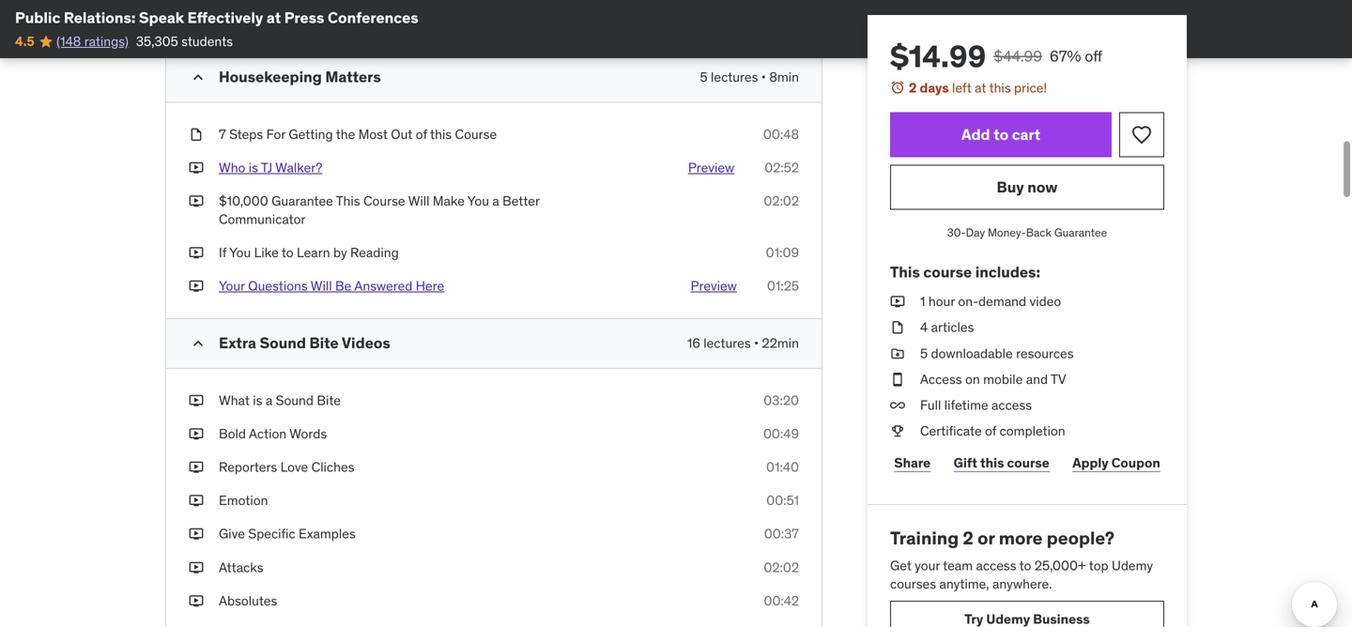Task type: describe. For each thing, give the bounding box(es) containing it.
5 for 5 downloadable resources
[[920, 345, 928, 362]]

by
[[333, 244, 347, 261]]

share
[[894, 454, 931, 471]]

getting
[[289, 126, 333, 143]]

0 horizontal spatial 2
[[909, 79, 917, 96]]

if you like to learn by reading
[[219, 244, 399, 261]]

demand
[[979, 293, 1026, 310]]

this inside $10,000 guarantee this course will make you a better communicator
[[336, 192, 360, 209]]

00:37
[[764, 526, 799, 542]]

your questions will be answered here button
[[219, 277, 444, 296]]

is for a
[[253, 392, 262, 409]]

0 vertical spatial at
[[267, 8, 281, 27]]

tj
[[261, 159, 272, 176]]

on-
[[958, 293, 979, 310]]

xsmall image left 'attacks'
[[189, 559, 204, 577]]

public
[[15, 8, 60, 27]]

steps
[[229, 126, 263, 143]]

$14.99 $44.99 67% off
[[890, 38, 1103, 75]]

$14.99
[[890, 38, 986, 75]]

learn
[[297, 244, 330, 261]]

(148
[[56, 33, 81, 50]]

give specific examples
[[219, 526, 356, 542]]

xsmall image left reporters
[[189, 458, 204, 477]]

you inside $10,000 guarantee this course will make you a better communicator
[[467, 192, 489, 209]]

access
[[920, 371, 962, 388]]

resources
[[1016, 345, 1074, 362]]

specific
[[248, 526, 295, 542]]

2 inside training 2 or more people? get your team access to 25,000+ top udemy courses anytime, anywhere.
[[963, 527, 974, 549]]

money-
[[988, 225, 1026, 240]]

a inside $10,000 guarantee this course will make you a better communicator
[[492, 192, 499, 209]]

guarantee inside $10,000 guarantee this course will make you a better communicator
[[271, 192, 333, 209]]

02:02 for $10,000 guarantee this course will make you a better communicator
[[764, 192, 799, 209]]

to inside button
[[994, 125, 1009, 144]]

speak
[[139, 8, 184, 27]]

(148 ratings)
[[56, 33, 128, 50]]

be
[[335, 278, 351, 295]]

attacks
[[219, 559, 263, 576]]

to inside training 2 or more people? get your team access to 25,000+ top udemy courses anytime, anywhere.
[[1019, 557, 1031, 574]]

what is a sound bite
[[219, 392, 341, 409]]

access inside training 2 or more people? get your team access to 25,000+ top udemy courses anytime, anywhere.
[[976, 557, 1017, 574]]

lectures for housekeeping matters
[[711, 68, 758, 85]]

absolutes
[[219, 592, 277, 609]]

full
[[920, 397, 941, 414]]

small image
[[189, 68, 208, 87]]

buy now button
[[890, 165, 1164, 210]]

coupon
[[1112, 454, 1160, 471]]

effectively
[[187, 8, 263, 27]]

reporters love cliches
[[219, 459, 354, 476]]

better
[[502, 192, 540, 209]]

add to cart
[[961, 125, 1041, 144]]

students
[[181, 33, 233, 50]]

bold
[[219, 425, 246, 442]]

your
[[219, 278, 245, 295]]

35,305
[[136, 33, 178, 50]]

here
[[416, 278, 444, 295]]

35,305 students
[[136, 33, 233, 50]]

1 horizontal spatial of
[[985, 423, 997, 440]]

00:42
[[764, 592, 799, 609]]

anytime,
[[939, 576, 989, 593]]

00:51
[[767, 492, 799, 509]]

2 days left at this price!
[[909, 79, 1047, 96]]

press
[[284, 8, 324, 27]]

4.5
[[15, 33, 35, 50]]

1 vertical spatial guarantee
[[1054, 225, 1107, 240]]

and
[[1026, 371, 1048, 388]]

ratings)
[[84, 33, 128, 50]]

1 vertical spatial this
[[430, 126, 452, 143]]

16
[[687, 335, 700, 352]]

articles
[[931, 319, 974, 336]]

your
[[915, 557, 940, 574]]

out
[[391, 126, 413, 143]]

training
[[890, 527, 959, 549]]

7 steps for getting the most out of this course
[[219, 126, 497, 143]]

will inside $10,000 guarantee this course will make you a better communicator
[[408, 192, 430, 209]]

00:48
[[763, 126, 799, 143]]

mobile
[[983, 371, 1023, 388]]

1 vertical spatial a
[[266, 392, 273, 409]]

add to cart button
[[890, 112, 1112, 157]]

apply coupon
[[1073, 454, 1160, 471]]

cliches
[[311, 459, 354, 476]]

0 horizontal spatial you
[[229, 244, 251, 261]]

most
[[358, 126, 388, 143]]

certificate
[[920, 423, 982, 440]]

relations:
[[64, 8, 136, 27]]

xsmall image left what
[[189, 391, 204, 410]]

xsmall image left '4'
[[890, 319, 905, 337]]

xsmall image left absolutes
[[189, 592, 204, 610]]

xsmall image left access
[[890, 370, 905, 389]]

extra sound bite videos
[[219, 333, 390, 352]]

7
[[219, 126, 226, 143]]

8min
[[769, 68, 799, 85]]

lectures for extra sound bite videos
[[704, 335, 751, 352]]

01:25
[[767, 278, 799, 295]]

tv
[[1051, 371, 1066, 388]]

00:49
[[763, 425, 799, 442]]

30-
[[947, 225, 966, 240]]

0 vertical spatial this
[[989, 79, 1011, 96]]

give
[[219, 526, 245, 542]]

if
[[219, 244, 227, 261]]

who is tj walker? button
[[219, 159, 322, 177]]



Task type: locate. For each thing, give the bounding box(es) containing it.
you right "make"
[[467, 192, 489, 209]]

2 left or
[[963, 527, 974, 549]]

22min
[[762, 335, 799, 352]]

1 horizontal spatial guarantee
[[1054, 225, 1107, 240]]

alarm image
[[890, 80, 905, 95]]

apply
[[1073, 454, 1109, 471]]

is inside button
[[249, 159, 258, 176]]

2 02:02 from the top
[[764, 559, 799, 576]]

you
[[467, 192, 489, 209], [229, 244, 251, 261]]

anywhere.
[[993, 576, 1052, 593]]

what
[[219, 392, 250, 409]]

examples
[[299, 526, 356, 542]]

you right if
[[229, 244, 251, 261]]

course
[[923, 262, 972, 282], [1007, 454, 1050, 471]]

is left the tj
[[249, 159, 258, 176]]

course
[[455, 126, 497, 143], [363, 192, 405, 209]]

housekeeping
[[219, 67, 322, 86]]

words
[[289, 425, 327, 442]]

1 horizontal spatial to
[[994, 125, 1009, 144]]

public relations: speak effectively at press conferences
[[15, 8, 418, 27]]

will inside button
[[311, 278, 332, 295]]

• for extra sound bite videos
[[754, 335, 759, 352]]

xsmall image left give
[[189, 525, 204, 544]]

people?
[[1047, 527, 1115, 549]]

0 vertical spatial access
[[992, 397, 1032, 414]]

lectures left 8min
[[711, 68, 758, 85]]

1 vertical spatial preview
[[691, 278, 737, 295]]

lectures
[[711, 68, 758, 85], [704, 335, 751, 352]]

0 vertical spatial of
[[416, 126, 427, 143]]

1 horizontal spatial will
[[408, 192, 430, 209]]

bite
[[309, 333, 339, 352], [317, 392, 341, 409]]

2 right alarm image
[[909, 79, 917, 96]]

gift this course
[[954, 454, 1050, 471]]

like
[[254, 244, 279, 261]]

0 horizontal spatial of
[[416, 126, 427, 143]]

to right like
[[282, 244, 294, 261]]

a up the action
[[266, 392, 273, 409]]

0 vertical spatial a
[[492, 192, 499, 209]]

is right what
[[253, 392, 262, 409]]

2 vertical spatial this
[[980, 454, 1004, 471]]

1 horizontal spatial you
[[467, 192, 489, 209]]

5 lectures • 8min
[[700, 68, 799, 85]]

preview up 16 at the bottom of the page
[[691, 278, 737, 295]]

access down the mobile
[[992, 397, 1032, 414]]

0 vertical spatial to
[[994, 125, 1009, 144]]

xsmall image left bold
[[189, 425, 204, 443]]

action
[[249, 425, 287, 442]]

0 vertical spatial 2
[[909, 79, 917, 96]]

reading
[[350, 244, 399, 261]]

price!
[[1014, 79, 1047, 96]]

1 vertical spatial you
[[229, 244, 251, 261]]

to left cart
[[994, 125, 1009, 144]]

1 vertical spatial 02:02
[[764, 559, 799, 576]]

5 left 8min
[[700, 68, 708, 85]]

1 02:02 from the top
[[764, 192, 799, 209]]

1 horizontal spatial a
[[492, 192, 499, 209]]

off
[[1085, 46, 1103, 66]]

this course includes:
[[890, 262, 1040, 282]]

matters
[[325, 67, 381, 86]]

1 horizontal spatial this
[[890, 262, 920, 282]]

2 vertical spatial to
[[1019, 557, 1031, 574]]

1 vertical spatial course
[[363, 192, 405, 209]]

small image
[[189, 334, 208, 353]]

left
[[952, 79, 972, 96]]

get
[[890, 557, 912, 574]]

0 horizontal spatial course
[[923, 262, 972, 282]]

day
[[966, 225, 985, 240]]

1 horizontal spatial at
[[975, 79, 986, 96]]

1 horizontal spatial course
[[1007, 454, 1050, 471]]

0 horizontal spatial to
[[282, 244, 294, 261]]

course up "make"
[[455, 126, 497, 143]]

1 vertical spatial to
[[282, 244, 294, 261]]

• left 22min
[[754, 335, 759, 352]]

your questions will be answered here
[[219, 278, 444, 295]]

1 vertical spatial is
[[253, 392, 262, 409]]

will
[[408, 192, 430, 209], [311, 278, 332, 295]]

1 vertical spatial bite
[[317, 392, 341, 409]]

a left better
[[492, 192, 499, 209]]

• for housekeeping matters
[[761, 68, 766, 85]]

16 lectures • 22min
[[687, 335, 799, 352]]

to up anywhere.
[[1019, 557, 1031, 574]]

0 vertical spatial course
[[455, 126, 497, 143]]

0 vertical spatial preview
[[688, 159, 735, 176]]

30-day money-back guarantee
[[947, 225, 1107, 240]]

xsmall image left emotion
[[189, 492, 204, 510]]

apply coupon button
[[1069, 444, 1164, 482]]

1 vertical spatial access
[[976, 557, 1017, 574]]

1 vertical spatial of
[[985, 423, 997, 440]]

1 vertical spatial at
[[975, 79, 986, 96]]

courses
[[890, 576, 936, 593]]

is for tj
[[249, 159, 258, 176]]

video
[[1030, 293, 1061, 310]]

will left be
[[311, 278, 332, 295]]

1 vertical spatial lectures
[[704, 335, 751, 352]]

0 vertical spatial is
[[249, 159, 258, 176]]

bold action words
[[219, 425, 327, 442]]

02:02 up 00:42
[[764, 559, 799, 576]]

at right 'left'
[[975, 79, 986, 96]]

1 horizontal spatial •
[[761, 68, 766, 85]]

now
[[1028, 177, 1058, 197]]

feedback
[[219, 11, 277, 28]]

2 horizontal spatial to
[[1019, 557, 1031, 574]]

course up reading
[[363, 192, 405, 209]]

02:02
[[764, 192, 799, 209], [764, 559, 799, 576]]

1 vertical spatial 5
[[920, 345, 928, 362]]

guarantee right back
[[1054, 225, 1107, 240]]

this left price!
[[989, 79, 1011, 96]]

share button
[[890, 444, 935, 482]]

0 horizontal spatial •
[[754, 335, 759, 352]]

0 horizontal spatial this
[[336, 192, 360, 209]]

$10,000
[[219, 192, 268, 209]]

who
[[219, 159, 245, 176]]

xsmall image up students
[[189, 11, 204, 29]]

xsmall image left "1"
[[890, 293, 905, 311]]

1 vertical spatial sound
[[276, 392, 314, 409]]

0 vertical spatial 5
[[700, 68, 708, 85]]

5 down '4'
[[920, 345, 928, 362]]

guarantee down walker?
[[271, 192, 333, 209]]

preview left 02:52
[[688, 159, 735, 176]]

course inside $10,000 guarantee this course will make you a better communicator
[[363, 192, 405, 209]]

67%
[[1050, 46, 1081, 66]]

0 vertical spatial this
[[336, 192, 360, 209]]

0 horizontal spatial course
[[363, 192, 405, 209]]

gift
[[954, 454, 977, 471]]

1 horizontal spatial 5
[[920, 345, 928, 362]]

02:52
[[765, 159, 799, 176]]

walker?
[[275, 159, 322, 176]]

more
[[999, 527, 1043, 549]]

buy
[[997, 177, 1024, 197]]

xsmall image left "7"
[[189, 125, 204, 144]]

at
[[267, 8, 281, 27], [975, 79, 986, 96]]

course down completion
[[1007, 454, 1050, 471]]

sound up "words"
[[276, 392, 314, 409]]

0 vertical spatial lectures
[[711, 68, 758, 85]]

reporters
[[219, 459, 277, 476]]

1 vertical spatial this
[[890, 262, 920, 282]]

sound
[[260, 333, 306, 352], [276, 392, 314, 409]]

includes:
[[975, 262, 1040, 282]]

0 vertical spatial bite
[[309, 333, 339, 352]]

02:02 down 02:52
[[764, 192, 799, 209]]

0 vertical spatial sound
[[260, 333, 306, 352]]

0 vertical spatial will
[[408, 192, 430, 209]]

extra
[[219, 333, 256, 352]]

1 vertical spatial 2
[[963, 527, 974, 549]]

at left press
[[267, 8, 281, 27]]

lectures right 16 at the bottom of the page
[[704, 335, 751, 352]]

1 horizontal spatial 2
[[963, 527, 974, 549]]

make
[[433, 192, 465, 209]]

preview
[[688, 159, 735, 176], [691, 278, 737, 295]]

1 vertical spatial course
[[1007, 454, 1050, 471]]

1 vertical spatial •
[[754, 335, 759, 352]]

this right gift
[[980, 454, 1004, 471]]

top
[[1089, 557, 1109, 574]]

0 horizontal spatial will
[[311, 278, 332, 295]]

will left "make"
[[408, 192, 430, 209]]

lifetime
[[944, 397, 988, 414]]

0 horizontal spatial a
[[266, 392, 273, 409]]

0 horizontal spatial guarantee
[[271, 192, 333, 209]]

xsmall image
[[189, 11, 204, 29], [189, 125, 204, 144], [189, 159, 204, 177], [890, 293, 905, 311], [890, 319, 905, 337], [890, 370, 905, 389], [189, 391, 204, 410], [890, 396, 905, 415], [189, 425, 204, 443], [189, 458, 204, 477], [189, 492, 204, 510], [189, 525, 204, 544], [189, 559, 204, 577], [189, 592, 204, 610]]

0 vertical spatial 02:02
[[764, 192, 799, 209]]

4 articles
[[920, 319, 974, 336]]

1 vertical spatial will
[[311, 278, 332, 295]]

training 2 or more people? get your team access to 25,000+ top udemy courses anytime, anywhere.
[[890, 527, 1153, 593]]

0 vertical spatial course
[[923, 262, 972, 282]]

or
[[978, 527, 995, 549]]

$44.99
[[994, 46, 1042, 66]]

hour
[[929, 293, 955, 310]]

5 for 5 lectures • 8min
[[700, 68, 708, 85]]

0 horizontal spatial at
[[267, 8, 281, 27]]

housekeeping matters
[[219, 67, 381, 86]]

1 horizontal spatial course
[[455, 126, 497, 143]]

0 vertical spatial you
[[467, 192, 489, 209]]

access down or
[[976, 557, 1017, 574]]

01:09
[[766, 244, 799, 261]]

25,000+
[[1035, 557, 1086, 574]]

wishlist image
[[1131, 124, 1153, 146]]

videos
[[342, 333, 390, 352]]

of down "full lifetime access"
[[985, 423, 997, 440]]

02:02 for attacks
[[764, 559, 799, 576]]

bite up "words"
[[317, 392, 341, 409]]

cart
[[1012, 125, 1041, 144]]

•
[[761, 68, 766, 85], [754, 335, 759, 352]]

who is tj walker?
[[219, 159, 322, 176]]

0 vertical spatial •
[[761, 68, 766, 85]]

of right the out
[[416, 126, 427, 143]]

xsmall image left full
[[890, 396, 905, 415]]

xsmall image left who on the left of the page
[[189, 159, 204, 177]]

love
[[280, 459, 308, 476]]

bite left videos
[[309, 333, 339, 352]]

communicator
[[219, 211, 306, 228]]

0 horizontal spatial 5
[[700, 68, 708, 85]]

on
[[965, 371, 980, 388]]

sound right extra
[[260, 333, 306, 352]]

• left 8min
[[761, 68, 766, 85]]

course up hour
[[923, 262, 972, 282]]

xsmall image
[[189, 192, 204, 210], [189, 244, 204, 262], [189, 277, 204, 296], [890, 344, 905, 363], [890, 422, 905, 441]]

0 vertical spatial guarantee
[[271, 192, 333, 209]]

udemy
[[1112, 557, 1153, 574]]

this right the out
[[430, 126, 452, 143]]



Task type: vqa. For each thing, say whether or not it's contained in the screenshot.
"For teams of 2 or more users"
no



